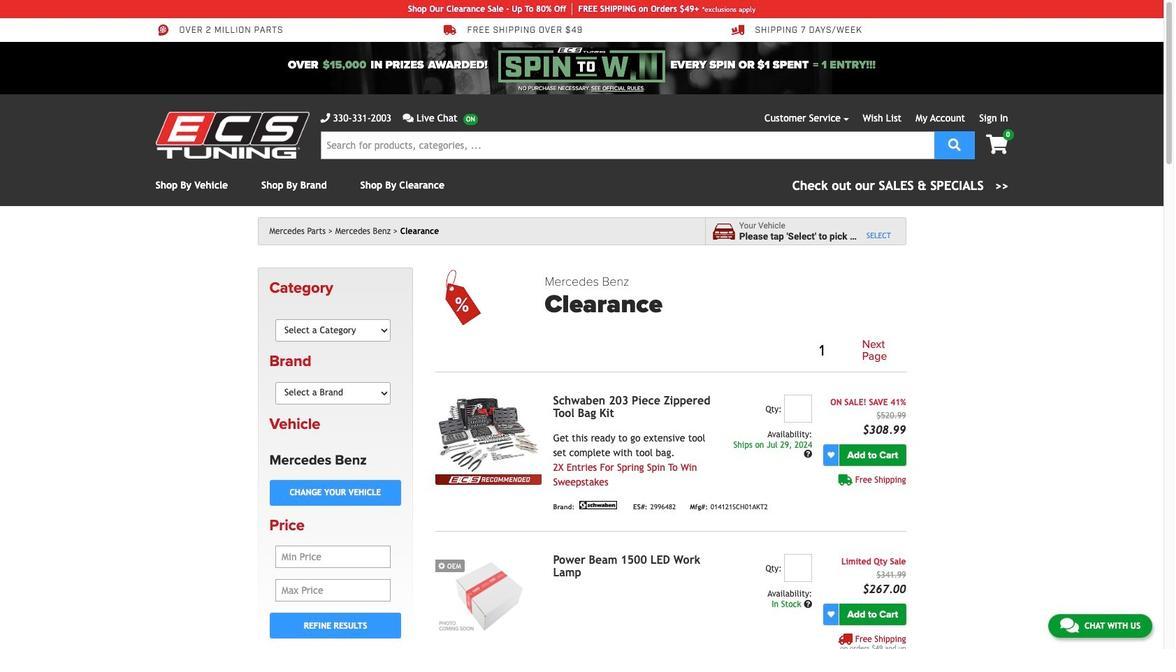 Task type: vqa. For each thing, say whether or not it's contained in the screenshot.
1st add to wish list Image from the top of the page
yes



Task type: locate. For each thing, give the bounding box(es) containing it.
ecs tuning 'spin to win' contest logo image
[[499, 48, 666, 83]]

schwaben - corporate logo image
[[578, 501, 620, 510]]

search image
[[949, 138, 962, 151]]

Search text field
[[321, 131, 935, 159]]

thumbnail image image
[[436, 555, 542, 634]]

phone image
[[321, 113, 330, 123]]

ecs tuning recommends this product. image
[[436, 475, 542, 485]]

Min Price number field
[[276, 546, 391, 569]]

comments image
[[403, 113, 414, 123]]

add to wish list image
[[828, 612, 835, 619]]

None number field
[[785, 395, 813, 423], [785, 555, 813, 583], [785, 395, 813, 423], [785, 555, 813, 583]]

question circle image
[[804, 451, 813, 459]]



Task type: describe. For each thing, give the bounding box(es) containing it.
comments image
[[1061, 618, 1080, 634]]

add to wish list image
[[828, 452, 835, 459]]

paginated product list navigation navigation
[[545, 336, 907, 366]]

es#2996482 - 014121sch01akt2 - schwaben 203 piece zippered tool bag kit  - get this ready to go extensive tool set complete with tool bag. - schwaben - audi bmw volkswagen mercedes benz mini porsche image
[[436, 395, 542, 475]]

Max Price number field
[[276, 580, 391, 602]]

shopping cart image
[[987, 135, 1009, 155]]

ecs tuning image
[[156, 112, 309, 159]]

question circle image
[[804, 601, 813, 609]]



